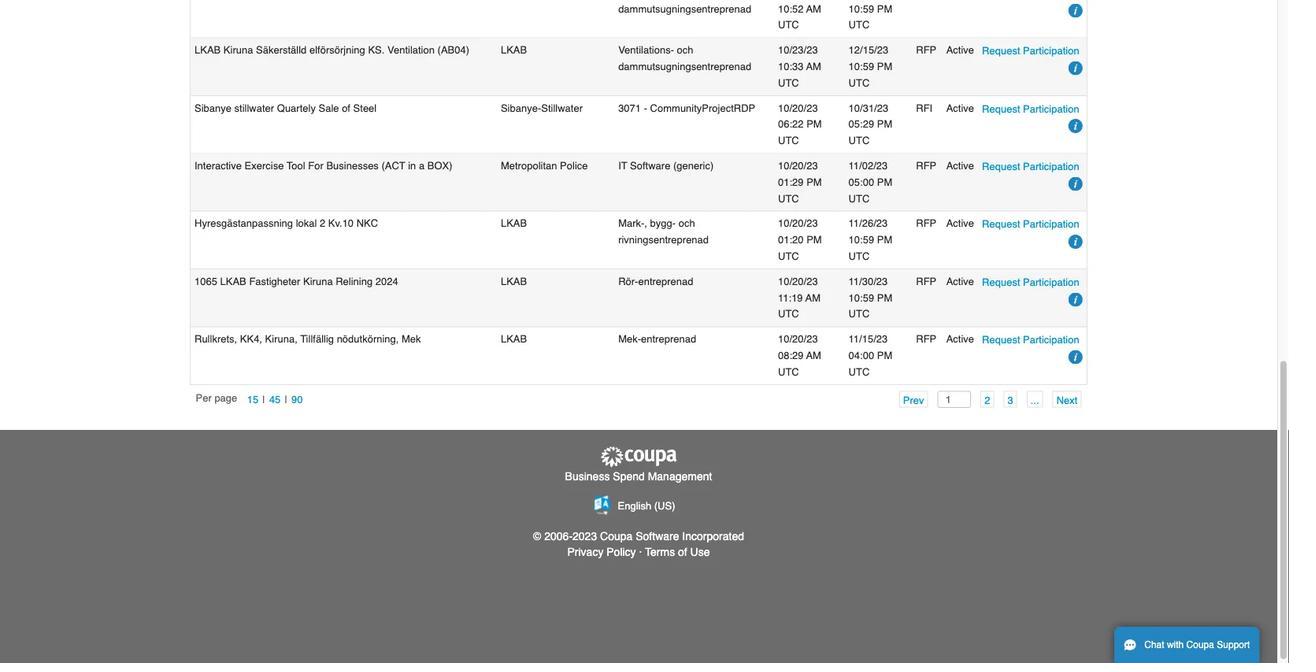 Task type: locate. For each thing, give the bounding box(es) containing it.
active
[[947, 44, 975, 56], [947, 102, 975, 114], [947, 160, 975, 172], [947, 218, 975, 229], [947, 275, 975, 287], [947, 333, 975, 345]]

90
[[292, 393, 303, 405]]

utc up 11/15/23
[[849, 308, 870, 320]]

active for 11/15/23 04:00 pm utc
[[947, 333, 975, 345]]

chat
[[1145, 640, 1165, 651]]

3 request from the top
[[982, 161, 1021, 172]]

1 request participation button from the top
[[982, 43, 1080, 59]]

active for 10/31/23 05:29 pm utc
[[947, 102, 975, 114]]

6 request participation button from the top
[[982, 332, 1080, 348]]

10/20/23 06:22 pm utc
[[778, 102, 822, 147]]

1 horizontal spatial kiruna
[[303, 275, 333, 287]]

utc for 11/30/23 10:59 pm utc
[[849, 308, 870, 320]]

am inside 10/20/23 08:29 am utc
[[807, 350, 822, 361]]

english (us)
[[618, 500, 676, 512]]

kiruna
[[224, 44, 253, 56], [303, 275, 333, 287]]

1 request from the top
[[982, 45, 1021, 57]]

1 horizontal spatial navigation
[[890, 391, 1082, 408]]

| right "15"
[[263, 394, 265, 406]]

10/20/23 inside the 10/20/23 01:20 pm utc
[[778, 218, 818, 229]]

2 vertical spatial am
[[807, 350, 822, 361]]

lkab
[[195, 44, 221, 56], [501, 44, 527, 56], [501, 218, 527, 229], [220, 275, 246, 287], [501, 275, 527, 287], [501, 333, 527, 345]]

participation for 11/15/23 04:00 pm utc
[[1023, 334, 1080, 346]]

utc inside '10/23/23 10:33 am utc'
[[778, 77, 799, 89]]

pm for 10/31/23 05:29 pm utc
[[877, 118, 893, 130]]

hyresgästanpassning
[[195, 218, 293, 229]]

pm inside 10/20/23 01:29 pm utc
[[807, 176, 822, 188]]

3 10:59 from the top
[[849, 292, 875, 304]]

request participation for 10/31/23 05:29 pm utc
[[982, 103, 1080, 115]]

1 horizontal spatial 2
[[985, 394, 991, 406]]

utc up 10/31/23
[[849, 77, 870, 89]]

request participation
[[982, 45, 1080, 57], [982, 103, 1080, 115], [982, 161, 1080, 172], [982, 218, 1080, 230], [982, 276, 1080, 288], [982, 334, 1080, 346]]

pm down 11/30/23
[[877, 292, 893, 304]]

1 vertical spatial 2
[[985, 394, 991, 406]]

coupa supplier portal image
[[600, 446, 678, 468]]

pm right 06:22
[[807, 118, 822, 130]]

pm down 11/15/23
[[877, 350, 893, 361]]

0 vertical spatial entreprenad
[[638, 275, 694, 287]]

0 vertical spatial 2
[[320, 218, 326, 229]]

am inside 10/20/23 11:19 am utc
[[806, 292, 821, 304]]

1065 lkab fastigheter kiruna relining 2024
[[195, 275, 398, 287]]

| right 45
[[285, 394, 287, 406]]

0 vertical spatial och
[[677, 44, 694, 56]]

elförsörjning
[[310, 44, 365, 56]]

5 participation from the top
[[1023, 276, 1080, 288]]

5 rfp from the top
[[916, 333, 937, 345]]

10/20/23 inside 10/20/23 01:29 pm utc
[[778, 160, 818, 172]]

utc inside 11/26/23 10:59 pm utc
[[849, 250, 870, 262]]

am right 11:19
[[806, 292, 821, 304]]

utc inside 11/30/23 10:59 pm utc
[[849, 308, 870, 320]]

chat with coupa support
[[1145, 640, 1251, 651]]

2
[[320, 218, 326, 229], [985, 394, 991, 406]]

2 10/20/23 from the top
[[778, 160, 818, 172]]

3 request participation button from the top
[[982, 158, 1080, 175]]

pm inside 10/31/23 05:29 pm utc
[[877, 118, 893, 130]]

4 active from the top
[[947, 218, 975, 229]]

coupa up policy on the bottom left of page
[[600, 530, 633, 543]]

10/20/23
[[778, 102, 818, 114], [778, 160, 818, 172], [778, 218, 818, 229], [778, 275, 818, 287], [778, 333, 818, 345]]

1 request participation from the top
[[982, 45, 1080, 57]]

utc inside 11/02/23 05:00 pm utc
[[849, 193, 870, 204]]

1 vertical spatial coupa
[[1187, 640, 1215, 651]]

pm inside 11/02/23 05:00 pm utc
[[877, 176, 893, 188]]

10/20/23 up 08:29
[[778, 333, 818, 345]]

2 rfp from the top
[[916, 160, 937, 172]]

10:59 inside 11/26/23 10:59 pm utc
[[849, 234, 875, 246]]

0 horizontal spatial 2
[[320, 218, 326, 229]]

1 vertical spatial am
[[806, 292, 821, 304]]

3 active from the top
[[947, 160, 975, 172]]

1 10/20/23 from the top
[[778, 102, 818, 114]]

am inside '10/23/23 10:33 am utc'
[[807, 61, 822, 72]]

pm for 11/30/23 10:59 pm utc
[[877, 292, 893, 304]]

request participation for 12/15/23 10:59 pm utc
[[982, 45, 1080, 57]]

0 horizontal spatial of
[[342, 102, 351, 114]]

utc down 06:22
[[778, 135, 799, 147]]

kiruna left relining
[[303, 275, 333, 287]]

(ab04)
[[438, 44, 470, 56]]

2 active from the top
[[947, 102, 975, 114]]

utc inside 11/15/23 04:00 pm utc
[[849, 366, 870, 378]]

pm inside the 10/20/23 01:20 pm utc
[[807, 234, 822, 246]]

utc down 01:20
[[778, 250, 799, 262]]

request for 11/26/23 10:59 pm utc
[[982, 218, 1021, 230]]

participation for 11/30/23 10:59 pm utc
[[1023, 276, 1080, 288]]

of left use
[[678, 546, 688, 559]]

0 horizontal spatial navigation
[[196, 391, 307, 408]]

5 10/20/23 from the top
[[778, 333, 818, 345]]

participation
[[1023, 45, 1080, 57], [1023, 103, 1080, 115], [1023, 161, 1080, 172], [1023, 218, 1080, 230], [1023, 276, 1080, 288], [1023, 334, 1080, 346]]

1 vertical spatial och
[[679, 218, 695, 229]]

utc inside 10/20/23 01:29 pm utc
[[778, 193, 799, 204]]

10:59 inside 11/30/23 10:59 pm utc
[[849, 292, 875, 304]]

5 request participation from the top
[[982, 276, 1080, 288]]

0 vertical spatial am
[[807, 61, 822, 72]]

per page
[[196, 392, 237, 404]]

10/20/23 inside 10/20/23 06:22 pm utc
[[778, 102, 818, 114]]

0 vertical spatial coupa
[[600, 530, 633, 543]]

sale
[[319, 102, 339, 114]]

pm inside 11/15/23 04:00 pm utc
[[877, 350, 893, 361]]

rfp down rfi
[[916, 160, 937, 172]]

request for 11/30/23 10:59 pm utc
[[982, 276, 1021, 288]]

interactive exercise tool for businesses (act in a box)
[[195, 160, 453, 172]]

och right bygg-
[[679, 218, 695, 229]]

software right it
[[630, 160, 671, 172]]

1 vertical spatial entreprenad
[[641, 333, 697, 345]]

mek
[[402, 333, 421, 345]]

pm
[[877, 61, 893, 72], [807, 118, 822, 130], [877, 118, 893, 130], [807, 176, 822, 188], [877, 176, 893, 188], [807, 234, 822, 246], [877, 234, 893, 246], [877, 292, 893, 304], [877, 350, 893, 361]]

10/23/23 10:33 am utc
[[778, 44, 822, 89]]

10/20/23 inside 10/20/23 11:19 am utc
[[778, 275, 818, 287]]

pm down 10/31/23
[[877, 118, 893, 130]]

3 10/20/23 from the top
[[778, 218, 818, 229]]

coupa right "with"
[[1187, 640, 1215, 651]]

1 rfp from the top
[[916, 44, 937, 56]]

quartely
[[277, 102, 316, 114]]

terms of use link
[[645, 546, 710, 559]]

11/30/23
[[849, 275, 888, 287]]

2 left 3
[[985, 394, 991, 406]]

10/20/23 up 11:19
[[778, 275, 818, 287]]

utc for 10/20/23 01:29 pm utc
[[778, 193, 799, 204]]

6 request participation from the top
[[982, 334, 1080, 346]]

12/15/23
[[849, 44, 889, 56]]

utc for 12/15/23 10:59 pm utc
[[849, 77, 870, 89]]

3 rfp from the top
[[916, 218, 937, 229]]

och inside ventilations- och dammutsugningsentreprenad
[[677, 44, 694, 56]]

terms
[[645, 546, 675, 559]]

4 rfp from the top
[[916, 275, 937, 287]]

sibanye
[[195, 102, 232, 114]]

0 horizontal spatial coupa
[[600, 530, 633, 543]]

2006-
[[545, 530, 573, 543]]

utc down the 05:00
[[849, 193, 870, 204]]

lkab kiruna säkerställd elförsörjning ks. ventilation (ab04)
[[195, 44, 470, 56]]

navigation containing per page
[[196, 391, 307, 408]]

a
[[419, 160, 425, 172]]

rfp right 12/15/23
[[916, 44, 937, 56]]

6 active from the top
[[947, 333, 975, 345]]

utc inside 10/20/23 11:19 am utc
[[778, 308, 799, 320]]

10/20/23 for 08:29
[[778, 333, 818, 345]]

request for 12/15/23 10:59 pm utc
[[982, 45, 1021, 57]]

utc down 05:29
[[849, 135, 870, 147]]

metropolitan police
[[501, 160, 588, 172]]

10:59 down "11/26/23"
[[849, 234, 875, 246]]

software up terms
[[636, 530, 679, 543]]

of
[[342, 102, 351, 114], [678, 546, 688, 559]]

1 active from the top
[[947, 44, 975, 56]]

lkab for lkab kiruna säkerställd elförsörjning ks. ventilation (ab04)
[[501, 44, 527, 56]]

4 request from the top
[[982, 218, 1021, 230]]

© 2006-2023 coupa software incorporated
[[533, 530, 744, 543]]

och
[[677, 44, 694, 56], [679, 218, 695, 229]]

2 10:59 from the top
[[849, 234, 875, 246]]

utc up 11/30/23
[[849, 250, 870, 262]]

10/20/23 up 01:29 at the right of page
[[778, 160, 818, 172]]

use
[[691, 546, 710, 559]]

1065
[[195, 275, 217, 287]]

2 participation from the top
[[1023, 103, 1080, 115]]

04:00
[[849, 350, 875, 361]]

incorporated
[[683, 530, 744, 543]]

10/20/23 for 01:29
[[778, 160, 818, 172]]

rfp for 12/15/23 10:59 pm utc
[[916, 44, 937, 56]]

privacy policy
[[568, 546, 636, 559]]

steel
[[353, 102, 377, 114]]

10:59 for 12/15/23
[[849, 61, 875, 72]]

participation for 11/02/23 05:00 pm utc
[[1023, 161, 1080, 172]]

pm inside 12/15/23 10:59 pm utc
[[877, 61, 893, 72]]

6 participation from the top
[[1023, 334, 1080, 346]]

coupa
[[600, 530, 633, 543], [1187, 640, 1215, 651]]

10/20/23 for 01:20
[[778, 218, 818, 229]]

pm right 01:29 at the right of page
[[807, 176, 822, 188]]

11/26/23 10:59 pm utc
[[849, 218, 893, 262]]

utc inside 10/20/23 06:22 pm utc
[[778, 135, 799, 147]]

6 request from the top
[[982, 334, 1021, 346]]

rfi
[[916, 102, 933, 114]]

2 vertical spatial 10:59
[[849, 292, 875, 304]]

3 request participation from the top
[[982, 161, 1080, 172]]

pm inside 10/20/23 06:22 pm utc
[[807, 118, 822, 130]]

1 vertical spatial 10:59
[[849, 234, 875, 246]]

10/20/23 up 06:22
[[778, 102, 818, 114]]

lokal
[[296, 218, 317, 229]]

05:00
[[849, 176, 875, 188]]

am right 08:29
[[807, 350, 822, 361]]

ks.
[[368, 44, 385, 56]]

5 request participation button from the top
[[982, 274, 1080, 290]]

pm down "11/26/23"
[[877, 234, 893, 246]]

navigation
[[196, 391, 307, 408], [890, 391, 1082, 408]]

|
[[263, 394, 265, 406], [285, 394, 287, 406]]

fastigheter
[[249, 275, 300, 287]]

1 horizontal spatial |
[[285, 394, 287, 406]]

relining
[[336, 275, 373, 287]]

pm inside 11/26/23 10:59 pm utc
[[877, 234, 893, 246]]

0 horizontal spatial |
[[263, 394, 265, 406]]

2 right the "lokal"
[[320, 218, 326, 229]]

ventilations-
[[619, 44, 674, 56]]

rfp right 11/30/23 10:59 pm utc
[[916, 275, 937, 287]]

pm for 12/15/23 10:59 pm utc
[[877, 61, 893, 72]]

12/15/23 10:59 pm utc
[[849, 44, 893, 89]]

utc for 10/20/23 01:20 pm utc
[[778, 250, 799, 262]]

utc for 10/20/23 08:29 am utc
[[778, 366, 799, 378]]

4 request participation button from the top
[[982, 216, 1080, 233]]

page
[[215, 392, 237, 404]]

15
[[247, 393, 258, 405]]

bygg-
[[650, 218, 676, 229]]

2 request from the top
[[982, 103, 1021, 115]]

4 participation from the top
[[1023, 218, 1080, 230]]

1 horizontal spatial of
[[678, 546, 688, 559]]

request participation for 11/26/23 10:59 pm utc
[[982, 218, 1080, 230]]

0 vertical spatial 10:59
[[849, 61, 875, 72]]

1 horizontal spatial coupa
[[1187, 640, 1215, 651]]

ventilations- och dammutsugningsentreprenad
[[619, 44, 752, 72]]

hyresgästanpassning lokal 2 kv.10 nkc
[[195, 218, 378, 229]]

pm for 10/20/23 01:20 pm utc
[[807, 234, 822, 246]]

ventilation
[[388, 44, 435, 56]]

11/02/23 05:00 pm utc
[[849, 160, 893, 204]]

utc inside 10/20/23 08:29 am utc
[[778, 366, 799, 378]]

10:59 inside 12/15/23 10:59 pm utc
[[849, 61, 875, 72]]

2 request participation from the top
[[982, 103, 1080, 115]]

stillwater
[[541, 102, 583, 114]]

utc inside 10/31/23 05:29 pm utc
[[849, 135, 870, 147]]

of right sale
[[342, 102, 351, 114]]

request participation button for 11/30/23 10:59 pm utc
[[982, 274, 1080, 290]]

request participation button for 11/02/23 05:00 pm utc
[[982, 158, 1080, 175]]

pm down 12/15/23
[[877, 61, 893, 72]]

1 vertical spatial kiruna
[[303, 275, 333, 287]]

utc down 11:19
[[778, 308, 799, 320]]

rfp right 11/15/23 04:00 pm utc
[[916, 333, 937, 345]]

1 10:59 from the top
[[849, 61, 875, 72]]

utc down 01:29 at the right of page
[[778, 193, 799, 204]]

och up dammutsugningsentreprenad
[[677, 44, 694, 56]]

1 participation from the top
[[1023, 45, 1080, 57]]

next button
[[1053, 391, 1082, 408]]

pm right 01:20
[[807, 234, 822, 246]]

3 participation from the top
[[1023, 161, 1080, 172]]

2 navigation from the left
[[890, 391, 1082, 408]]

utc down 04:00
[[849, 366, 870, 378]]

entreprenad down rivningsentreprenad
[[638, 275, 694, 287]]

10:59 down 11/30/23
[[849, 292, 875, 304]]

rfp for 11/15/23 04:00 pm utc
[[916, 333, 937, 345]]

kiruna left 'säkerställd'
[[224, 44, 253, 56]]

am
[[807, 61, 822, 72], [806, 292, 821, 304], [807, 350, 822, 361]]

1 navigation from the left
[[196, 391, 307, 408]]

0 horizontal spatial kiruna
[[224, 44, 253, 56]]

utc inside the 10/20/23 01:20 pm utc
[[778, 250, 799, 262]]

2 inside button
[[985, 394, 991, 406]]

active for 11/26/23 10:59 pm utc
[[947, 218, 975, 229]]

2 request participation button from the top
[[982, 100, 1080, 117]]

4 10/20/23 from the top
[[778, 275, 818, 287]]

5 request from the top
[[982, 276, 1021, 288]]

for
[[308, 160, 324, 172]]

navigation containing prev
[[890, 391, 1082, 408]]

pm inside 11/30/23 10:59 pm utc
[[877, 292, 893, 304]]

0 vertical spatial of
[[342, 102, 351, 114]]

entreprenad down the rör-entreprenad
[[641, 333, 697, 345]]

utc for 11/02/23 05:00 pm utc
[[849, 193, 870, 204]]

10/20/23 up 01:20
[[778, 218, 818, 229]]

10:59 down 12/15/23
[[849, 61, 875, 72]]

rfp right 11/26/23 10:59 pm utc
[[916, 218, 937, 229]]

pm down '11/02/23'
[[877, 176, 893, 188]]

utc inside 12/15/23 10:59 pm utc
[[849, 77, 870, 89]]

sibanye-
[[501, 102, 541, 114]]

5 active from the top
[[947, 275, 975, 287]]

4 request participation from the top
[[982, 218, 1080, 230]]

10/20/23 01:20 pm utc
[[778, 218, 822, 262]]

am down 10/23/23
[[807, 61, 822, 72]]

police
[[560, 160, 588, 172]]

nödutkörning,
[[337, 333, 399, 345]]

... button
[[1027, 391, 1044, 408]]

utc down 08:29
[[778, 366, 799, 378]]

(generic)
[[674, 160, 714, 172]]

10/20/23 inside 10/20/23 08:29 am utc
[[778, 333, 818, 345]]

businesses
[[326, 160, 379, 172]]

10/20/23 11:19 am utc
[[778, 275, 821, 320]]

utc down 10:33
[[778, 77, 799, 89]]



Task type: describe. For each thing, give the bounding box(es) containing it.
rullkrets, kk4, kiruna, tillfällig nödutkörning, mek
[[195, 333, 421, 345]]

(act
[[382, 160, 405, 172]]

och inside mark-, bygg- och rivningsentreprenad
[[679, 218, 695, 229]]

participation for 12/15/23 10:59 pm utc
[[1023, 45, 1080, 57]]

participation for 10/31/23 05:29 pm utc
[[1023, 103, 1080, 115]]

08:29
[[778, 350, 804, 361]]

policy
[[607, 546, 636, 559]]

request participation button for 11/15/23 04:00 pm utc
[[982, 332, 1080, 348]]

1 vertical spatial of
[[678, 546, 688, 559]]

rfp for 11/26/23 10:59 pm utc
[[916, 218, 937, 229]]

per
[[196, 392, 212, 404]]

utc for 10/31/23 05:29 pm utc
[[849, 135, 870, 147]]

10/31/23 05:29 pm utc
[[849, 102, 893, 147]]

metropolitan
[[501, 160, 557, 172]]

active for 12/15/23 10:59 pm utc
[[947, 44, 975, 56]]

in
[[408, 160, 416, 172]]

Jump to page number field
[[938, 391, 971, 408]]

mek-entreprenad
[[619, 333, 697, 345]]

active for 11/30/23 10:59 pm utc
[[947, 275, 975, 287]]

it
[[619, 160, 628, 172]]

1 | from the left
[[263, 394, 265, 406]]

request for 11/02/23 05:00 pm utc
[[982, 161, 1021, 172]]

rivningsentreprenad
[[619, 234, 709, 246]]

01:29
[[778, 176, 804, 188]]

pm for 10/20/23 06:22 pm utc
[[807, 118, 822, 130]]

3 button
[[1004, 391, 1018, 408]]

management
[[648, 470, 713, 482]]

interactive
[[195, 160, 242, 172]]

entreprenad for mek-
[[641, 333, 697, 345]]

terms of use
[[645, 546, 710, 559]]

rfp for 11/30/23 10:59 pm utc
[[916, 275, 937, 287]]

utc for 10/20/23 06:22 pm utc
[[778, 135, 799, 147]]

lkab for 1065 lkab fastigheter kiruna relining 2024
[[501, 275, 527, 287]]

am for 10:33
[[807, 61, 822, 72]]

request participation for 11/30/23 10:59 pm utc
[[982, 276, 1080, 288]]

mek-
[[619, 333, 641, 345]]

active for 11/02/23 05:00 pm utc
[[947, 160, 975, 172]]

10/20/23 01:29 pm utc
[[778, 160, 822, 204]]

45 button
[[265, 391, 285, 408]]

utc for 10/20/23 11:19 am utc
[[778, 308, 799, 320]]

kiruna,
[[265, 333, 298, 345]]

lkab for rullkrets, kk4, kiruna, tillfällig nödutkörning, mek
[[501, 333, 527, 345]]

kv.10
[[328, 218, 354, 229]]

10/31/23
[[849, 102, 889, 114]]

10:33
[[778, 61, 804, 72]]

dammutsugningsentreprenad
[[619, 61, 752, 72]]

45
[[269, 393, 281, 405]]

...
[[1031, 394, 1040, 406]]

(us)
[[654, 500, 676, 512]]

lkab for hyresgästanpassning lokal 2 kv.10 nkc
[[501, 218, 527, 229]]

pm for 10/20/23 01:29 pm utc
[[807, 176, 822, 188]]

2 button
[[981, 391, 995, 408]]

3071
[[619, 102, 641, 114]]

0 vertical spatial software
[[630, 160, 671, 172]]

10/20/23 for 06:22
[[778, 102, 818, 114]]

stillwater
[[234, 102, 274, 114]]

11/15/23
[[849, 333, 888, 345]]

01:20
[[778, 234, 804, 246]]

box)
[[428, 160, 453, 172]]

request participation for 11/02/23 05:00 pm utc
[[982, 161, 1080, 172]]

request participation button for 12/15/23 10:59 pm utc
[[982, 43, 1080, 59]]

©
[[533, 530, 542, 543]]

1 vertical spatial software
[[636, 530, 679, 543]]

rör-
[[619, 275, 638, 287]]

sibanye stillwater quartely sale of steel
[[195, 102, 377, 114]]

request participation button for 11/26/23 10:59 pm utc
[[982, 216, 1080, 233]]

tool
[[287, 160, 305, 172]]

tillfällig
[[300, 333, 334, 345]]

request for 11/15/23 04:00 pm utc
[[982, 334, 1021, 346]]

entreprenad for rör-
[[638, 275, 694, 287]]

10/23/23
[[778, 44, 818, 56]]

business spend management
[[565, 470, 713, 482]]

rfp for 11/02/23 05:00 pm utc
[[916, 160, 937, 172]]

chat with coupa support button
[[1115, 627, 1260, 663]]

prev button
[[900, 391, 929, 408]]

2 | from the left
[[285, 394, 287, 406]]

spend
[[613, 470, 645, 482]]

11/30/23 10:59 pm utc
[[849, 275, 893, 320]]

06:22
[[778, 118, 804, 130]]

coupa inside button
[[1187, 640, 1215, 651]]

request participation button for 10/31/23 05:29 pm utc
[[982, 100, 1080, 117]]

utc for 10/23/23 10:33 am utc
[[778, 77, 799, 89]]

pm for 11/02/23 05:00 pm utc
[[877, 176, 893, 188]]

exercise
[[245, 160, 284, 172]]

2024
[[376, 275, 398, 287]]

rullkrets,
[[195, 333, 237, 345]]

11:19
[[778, 292, 803, 304]]

participation for 11/26/23 10:59 pm utc
[[1023, 218, 1080, 230]]

10:59 for 11/30/23
[[849, 292, 875, 304]]

15 button
[[243, 391, 263, 408]]

request for 10/31/23 05:29 pm utc
[[982, 103, 1021, 115]]

mark-
[[619, 218, 645, 229]]

with
[[1168, 640, 1184, 651]]

pm for 11/26/23 10:59 pm utc
[[877, 234, 893, 246]]

15 | 45 | 90
[[247, 393, 303, 406]]

11/15/23 04:00 pm utc
[[849, 333, 893, 378]]

am for 11:19
[[806, 292, 821, 304]]

it software (generic)
[[619, 160, 714, 172]]

11/02/23
[[849, 160, 888, 172]]

10:59 for 11/26/23
[[849, 234, 875, 246]]

pm for 11/15/23 04:00 pm utc
[[877, 350, 893, 361]]

90 button
[[287, 391, 307, 408]]

3071 - communityprojectrdp
[[619, 102, 756, 114]]

kk4,
[[240, 333, 262, 345]]

request participation for 11/15/23 04:00 pm utc
[[982, 334, 1080, 346]]

am for 08:29
[[807, 350, 822, 361]]

-
[[644, 102, 648, 114]]

sibanye-stillwater
[[501, 102, 583, 114]]

rör-entreprenad
[[619, 275, 694, 287]]

2023
[[573, 530, 597, 543]]

utc for 11/26/23 10:59 pm utc
[[849, 250, 870, 262]]

utc for 11/15/23 04:00 pm utc
[[849, 366, 870, 378]]

mark-, bygg- och rivningsentreprenad
[[619, 218, 709, 246]]

10/20/23 for 11:19
[[778, 275, 818, 287]]

0 vertical spatial kiruna
[[224, 44, 253, 56]]



Task type: vqa. For each thing, say whether or not it's contained in the screenshot.


